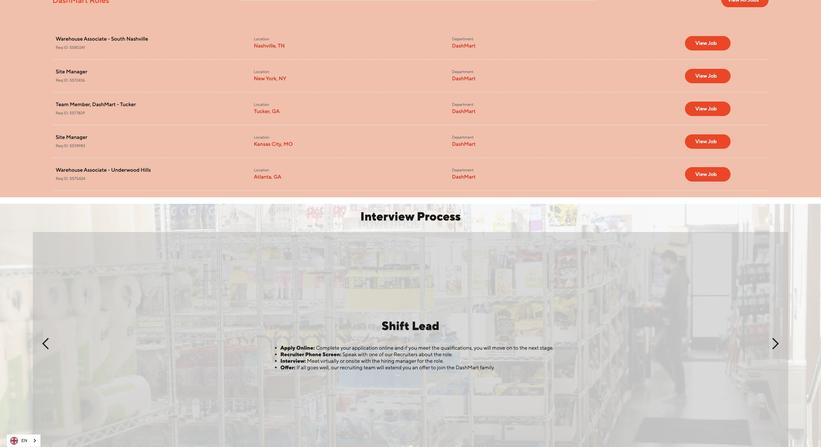 Task type: locate. For each thing, give the bounding box(es) containing it.
associate up 5575424
[[84, 167, 107, 173]]

offer:
[[280, 365, 295, 371]]

1 vertical spatial will
[[377, 365, 384, 371]]

1 job from the top
[[708, 40, 717, 46]]

5 job from the top
[[708, 171, 717, 177]]

you down manager
[[403, 365, 411, 371]]

4 department dashmart from the top
[[452, 135, 476, 147]]

id: left 5572436
[[64, 78, 69, 83]]

id: inside team member, dashmart - tucker req id: 5577829
[[64, 111, 69, 115]]

carousel region
[[33, 232, 788, 447]]

will
[[484, 345, 491, 351], [377, 365, 384, 371]]

req
[[56, 45, 63, 50], [56, 78, 63, 83], [56, 111, 63, 115], [56, 144, 63, 148], [56, 176, 63, 181]]

4 department from the top
[[452, 135, 474, 140]]

our
[[385, 351, 393, 358], [331, 365, 339, 371]]

3 req from the top
[[56, 111, 63, 115]]

manager
[[396, 358, 416, 364]]

id: left 5575424
[[64, 176, 69, 181]]

associate up 5580241
[[84, 36, 107, 42]]

1 vertical spatial role.
[[434, 358, 444, 364]]

4 job from the top
[[708, 138, 717, 144]]

ga inside location atlanta, ga
[[274, 174, 281, 180]]

5 view job link from the top
[[685, 167, 731, 181]]

1 id: from the top
[[64, 45, 69, 50]]

id: inside warehouse associate - underwood hills req id: 5575424
[[64, 176, 69, 181]]

mo
[[284, 141, 293, 147]]

move
[[492, 345, 505, 351]]

0 vertical spatial site
[[56, 69, 65, 75]]

department for tucker, ga
[[452, 102, 474, 107]]

offer
[[419, 365, 430, 371]]

interview:
[[280, 358, 306, 364]]

4 req from the top
[[56, 144, 63, 148]]

4 id: from the top
[[64, 144, 69, 148]]

1 vertical spatial warehouse
[[56, 167, 83, 173]]

warehouse inside warehouse associate - underwood hills req id: 5575424
[[56, 167, 83, 173]]

0 horizontal spatial our
[[331, 365, 339, 371]]

department
[[452, 37, 474, 41], [452, 69, 474, 74], [452, 102, 474, 107], [452, 135, 474, 140], [452, 168, 474, 172]]

1 dashmart link from the top
[[452, 43, 476, 49]]

location inside location atlanta, ga
[[254, 168, 269, 172]]

kansas city, mo link
[[254, 141, 293, 148]]

2 view job from the top
[[695, 73, 717, 79]]

ga right tucker,
[[272, 108, 280, 114]]

job for kansas city, mo
[[708, 138, 717, 144]]

ga for tucker, ga
[[272, 108, 280, 114]]

1 vertical spatial manager
[[66, 134, 87, 140]]

new
[[254, 75, 265, 82]]

you right if on the left bottom of the page
[[409, 345, 417, 351]]

req for warehouse associate - underwood hills
[[56, 176, 63, 181]]

1 horizontal spatial will
[[484, 345, 491, 351]]

0 vertical spatial our
[[385, 351, 393, 358]]

stage.
[[540, 345, 554, 351]]

team member, dashmart - tucker req id: 5577829
[[56, 101, 136, 115]]

2 warehouse from the top
[[56, 167, 83, 173]]

with down application
[[358, 351, 368, 358]]

3 view from the top
[[695, 105, 707, 112]]

- left south
[[108, 36, 110, 42]]

manager inside site manager req id: 5574983
[[66, 134, 87, 140]]

0 vertical spatial list
[[52, 27, 769, 191]]

phone
[[305, 351, 321, 358]]

location inside location kansas city, mo
[[254, 135, 269, 140]]

view job
[[695, 40, 717, 46], [695, 73, 717, 79], [695, 105, 717, 112], [695, 138, 717, 144], [695, 171, 717, 177]]

1 department from the top
[[452, 37, 474, 41]]

2 department dashmart from the top
[[452, 69, 476, 82]]

if
[[297, 365, 300, 371]]

1 associate from the top
[[84, 36, 107, 42]]

job
[[708, 40, 717, 46], [708, 73, 717, 79], [708, 105, 717, 112], [708, 138, 717, 144], [708, 171, 717, 177]]

1 view job from the top
[[695, 40, 717, 46]]

previous slide image
[[39, 337, 52, 350]]

2 view from the top
[[695, 73, 707, 79]]

req left 5572436
[[56, 78, 63, 83]]

dashmart for new york, ny
[[452, 75, 476, 82]]

1 vertical spatial list
[[267, 345, 554, 371]]

you
[[409, 345, 417, 351], [474, 345, 483, 351], [403, 365, 411, 371]]

1 vertical spatial our
[[331, 365, 339, 371]]

ga right atlanta,
[[274, 174, 281, 180]]

5 dashmart link from the top
[[452, 174, 476, 180]]

req down team
[[56, 111, 63, 115]]

new york, ny link
[[254, 75, 286, 82]]

location nashville, tn
[[254, 37, 285, 49]]

0 vertical spatial warehouse
[[56, 36, 83, 42]]

3 id: from the top
[[64, 111, 69, 115]]

id: inside warehouse associate - south nashville req id: 5580241
[[64, 45, 69, 50]]

ny
[[279, 75, 286, 82]]

- left underwood
[[108, 167, 110, 173]]

screen:
[[323, 351, 341, 358]]

req inside warehouse associate - underwood hills req id: 5575424
[[56, 176, 63, 181]]

0 vertical spatial to
[[514, 345, 518, 351]]

you left move
[[474, 345, 483, 351]]

2 view job link from the top
[[685, 69, 731, 83]]

for
[[417, 358, 424, 364]]

2 job from the top
[[708, 73, 717, 79]]

1 vertical spatial ga
[[274, 174, 281, 180]]

view job link for kansas city, mo
[[685, 134, 731, 149]]

dashmart inside apply online: complete your application online and if you meet the qualifications, you will move on to the next stage. recruiter phone screen: speak with one of our recruiters about the role. interview: meet virtually or onsite with the hiring manager for the role. offer: if all goes well, our recruiting team will extend you an offer to join the dashmart family.
[[456, 365, 479, 371]]

id: down team
[[64, 111, 69, 115]]

view
[[695, 40, 707, 46], [695, 73, 707, 79], [695, 105, 707, 112], [695, 138, 707, 144], [695, 171, 707, 177]]

and
[[395, 345, 404, 351]]

manager
[[66, 69, 87, 75], [66, 134, 87, 140]]

1 vertical spatial -
[[117, 101, 119, 108]]

1 vertical spatial site
[[56, 134, 65, 140]]

site manager req id: 5574983
[[56, 134, 87, 148]]

the down one
[[372, 358, 380, 364]]

apply
[[280, 345, 295, 351]]

job for new york, ny
[[708, 73, 717, 79]]

1 horizontal spatial our
[[385, 351, 393, 358]]

location tucker, ga
[[254, 102, 280, 114]]

role. down qualifications,
[[443, 351, 453, 358]]

5 view from the top
[[695, 171, 707, 177]]

3 view job link from the top
[[685, 101, 731, 116]]

1 location from the top
[[254, 37, 269, 41]]

associate inside warehouse associate - south nashville req id: 5580241
[[84, 36, 107, 42]]

location inside location new york, ny
[[254, 69, 269, 74]]

location up kansas
[[254, 135, 269, 140]]

role. up join
[[434, 358, 444, 364]]

hills
[[141, 167, 151, 173]]

3 location from the top
[[254, 102, 269, 107]]

1 vertical spatial to
[[431, 365, 436, 371]]

dashmart
[[452, 43, 476, 49], [452, 75, 476, 82], [92, 101, 116, 108], [452, 108, 476, 114], [452, 141, 476, 147], [452, 174, 476, 180], [456, 365, 479, 371]]

site inside site manager req id: 5572436
[[56, 69, 65, 75]]

virtually
[[321, 358, 339, 364]]

shift lead
[[382, 319, 439, 333]]

location
[[254, 37, 269, 41], [254, 69, 269, 74], [254, 102, 269, 107], [254, 135, 269, 140], [254, 168, 269, 172]]

the left next
[[520, 345, 527, 351]]

- inside warehouse associate - underwood hills req id: 5575424
[[108, 167, 110, 173]]

req for team member, dashmart - tucker
[[56, 111, 63, 115]]

- for underwood
[[108, 167, 110, 173]]

family.
[[480, 365, 495, 371]]

warehouse associate - south nashville req id: 5580241
[[56, 36, 148, 50]]

will down hiring
[[377, 365, 384, 371]]

dashmart link
[[452, 43, 476, 49], [452, 75, 476, 82], [452, 108, 476, 115], [452, 141, 476, 148], [452, 174, 476, 180]]

warehouse up 5580241
[[56, 36, 83, 42]]

department for atlanta, ga
[[452, 168, 474, 172]]

req left 5575424
[[56, 176, 63, 181]]

warehouse inside warehouse associate - south nashville req id: 5580241
[[56, 36, 83, 42]]

manager up 5572436
[[66, 69, 87, 75]]

5 view job from the top
[[695, 171, 717, 177]]

- inside warehouse associate - south nashville req id: 5580241
[[108, 36, 110, 42]]

to left join
[[431, 365, 436, 371]]

site inside site manager req id: 5574983
[[56, 134, 65, 140]]

dashmart link for nashville, tn
[[452, 43, 476, 49]]

location up nashville,
[[254, 37, 269, 41]]

1 site from the top
[[56, 69, 65, 75]]

location up atlanta,
[[254, 168, 269, 172]]

associate inside warehouse associate - underwood hills req id: 5575424
[[84, 167, 107, 173]]

2 department from the top
[[452, 69, 474, 74]]

0 vertical spatial -
[[108, 36, 110, 42]]

view for new york, ny
[[695, 73, 707, 79]]

location up new
[[254, 69, 269, 74]]

req left 5580241
[[56, 45, 63, 50]]

2 dashmart link from the top
[[452, 75, 476, 82]]

0 vertical spatial ga
[[272, 108, 280, 114]]

view job for kansas city, mo
[[695, 138, 717, 144]]

2 id: from the top
[[64, 78, 69, 83]]

our down virtually
[[331, 365, 339, 371]]

the down about
[[425, 358, 433, 364]]

1 department dashmart from the top
[[452, 37, 476, 49]]

underwood
[[111, 167, 140, 173]]

manager inside site manager req id: 5572436
[[66, 69, 87, 75]]

the right meet
[[432, 345, 440, 351]]

4 view job from the top
[[695, 138, 717, 144]]

2 location from the top
[[254, 69, 269, 74]]

1 manager from the top
[[66, 69, 87, 75]]

location inside the location tucker, ga
[[254, 102, 269, 107]]

location kansas city, mo
[[254, 135, 293, 147]]

list
[[52, 27, 769, 191], [267, 345, 554, 371]]

id: left 5574983
[[64, 144, 69, 148]]

2 manager from the top
[[66, 134, 87, 140]]

view job link
[[685, 36, 731, 50], [685, 69, 731, 83], [685, 101, 731, 116], [685, 134, 731, 149], [685, 167, 731, 181]]

1 vertical spatial associate
[[84, 167, 107, 173]]

req inside warehouse associate - south nashville req id: 5580241
[[56, 45, 63, 50]]

2 vertical spatial -
[[108, 167, 110, 173]]

2 site from the top
[[56, 134, 65, 140]]

5575424
[[70, 176, 85, 181]]

to right on
[[514, 345, 518, 351]]

with up team
[[361, 358, 371, 364]]

manager up 5574983
[[66, 134, 87, 140]]

1 view job link from the top
[[685, 36, 731, 50]]

id: for warehouse associate - south nashville
[[64, 45, 69, 50]]

to
[[514, 345, 518, 351], [431, 365, 436, 371]]

meet
[[418, 345, 431, 351]]

3 department from the top
[[452, 102, 474, 107]]

department dashmart for new york, ny
[[452, 69, 476, 82]]

1 warehouse from the top
[[56, 36, 83, 42]]

req inside site manager req id: 5572436
[[56, 78, 63, 83]]

2 associate from the top
[[84, 167, 107, 173]]

1 view from the top
[[695, 40, 707, 46]]

req inside team member, dashmart - tucker req id: 5577829
[[56, 111, 63, 115]]

5 id: from the top
[[64, 176, 69, 181]]

id:
[[64, 45, 69, 50], [64, 78, 69, 83], [64, 111, 69, 115], [64, 144, 69, 148], [64, 176, 69, 181]]

3 view job from the top
[[695, 105, 717, 112]]

dashmart link for atlanta, ga
[[452, 174, 476, 180]]

tucker
[[120, 101, 136, 108]]

well,
[[319, 365, 330, 371]]

location up tucker,
[[254, 102, 269, 107]]

4 location from the top
[[254, 135, 269, 140]]

department dashmart
[[452, 37, 476, 49], [452, 69, 476, 82], [452, 102, 476, 114], [452, 135, 476, 147], [452, 168, 476, 180]]

warehouse
[[56, 36, 83, 42], [56, 167, 83, 173]]

4 dashmart link from the top
[[452, 141, 476, 148]]

view job link for nashville, tn
[[685, 36, 731, 50]]

0 horizontal spatial to
[[431, 365, 436, 371]]

with
[[358, 351, 368, 358], [361, 358, 371, 364]]

0 vertical spatial manager
[[66, 69, 87, 75]]

5 department dashmart from the top
[[452, 168, 476, 180]]

kansas
[[254, 141, 270, 147]]

0 horizontal spatial will
[[377, 365, 384, 371]]

4 view job link from the top
[[685, 134, 731, 149]]

tucker,
[[254, 108, 271, 114]]

online:
[[296, 345, 315, 351]]

warehouse for warehouse associate - south nashville
[[56, 36, 83, 42]]

view for kansas city, mo
[[695, 138, 707, 144]]

join
[[437, 365, 446, 371]]

- left the tucker
[[117, 101, 119, 108]]

3 department dashmart from the top
[[452, 102, 476, 114]]

department dashmart for tucker, ga
[[452, 102, 476, 114]]

dashmart link for tucker, ga
[[452, 108, 476, 115]]

our up hiring
[[385, 351, 393, 358]]

recruiting
[[340, 365, 362, 371]]

5 department from the top
[[452, 168, 474, 172]]

site
[[56, 69, 65, 75], [56, 134, 65, 140]]

5 location from the top
[[254, 168, 269, 172]]

warehouse up 5575424
[[56, 167, 83, 173]]

the
[[432, 345, 440, 351], [520, 345, 527, 351], [434, 351, 442, 358], [372, 358, 380, 364], [425, 358, 433, 364], [447, 365, 455, 371]]

3 job from the top
[[708, 105, 717, 112]]

id: left 5580241
[[64, 45, 69, 50]]

3 dashmart link from the top
[[452, 108, 476, 115]]

1 req from the top
[[56, 45, 63, 50]]

2 req from the top
[[56, 78, 63, 83]]

4 view from the top
[[695, 138, 707, 144]]

hiring
[[381, 358, 394, 364]]

site for kansas city, mo
[[56, 134, 65, 140]]

location inside the location nashville, tn
[[254, 37, 269, 41]]

list containing apply online:
[[267, 345, 554, 371]]

team
[[56, 101, 69, 108]]

shift
[[382, 319, 409, 333]]

ga inside the location tucker, ga
[[272, 108, 280, 114]]

req left 5574983
[[56, 144, 63, 148]]

5 req from the top
[[56, 176, 63, 181]]

site for new york, ny
[[56, 69, 65, 75]]

will left move
[[484, 345, 491, 351]]

0 vertical spatial associate
[[84, 36, 107, 42]]

-
[[108, 36, 110, 42], [117, 101, 119, 108], [108, 167, 110, 173]]



Task type: vqa. For each thing, say whether or not it's contained in the screenshot.
the can
no



Task type: describe. For each thing, give the bounding box(es) containing it.
manager for kansas
[[66, 134, 87, 140]]

process
[[417, 209, 461, 223]]

location for atlanta,
[[254, 168, 269, 172]]

qualifications,
[[441, 345, 473, 351]]

view job link for atlanta, ga
[[685, 167, 731, 181]]

1 vertical spatial with
[[361, 358, 371, 364]]

0 vertical spatial will
[[484, 345, 491, 351]]

view for tucker, ga
[[695, 105, 707, 112]]

atlanta,
[[254, 174, 273, 180]]

warehouse associate - underwood hills req id: 5575424
[[56, 167, 151, 181]]

department for new york, ny
[[452, 69, 474, 74]]

dashmart link for kansas city, mo
[[452, 141, 476, 148]]

id: for warehouse associate - underwood hills
[[64, 176, 69, 181]]

recruiters
[[394, 351, 418, 358]]

dashmart link for new york, ny
[[452, 75, 476, 82]]

warehouse for warehouse associate - underwood hills
[[56, 167, 83, 173]]

nashville,
[[254, 43, 277, 49]]

view for atlanta, ga
[[695, 171, 707, 177]]

ga for atlanta, ga
[[274, 174, 281, 180]]

- for south
[[108, 36, 110, 42]]

if
[[405, 345, 408, 351]]

nashville
[[126, 36, 148, 42]]

meet
[[307, 358, 320, 364]]

dashmart for kansas city, mo
[[452, 141, 476, 147]]

job for tucker, ga
[[708, 105, 717, 112]]

member,
[[70, 101, 91, 108]]

application
[[352, 345, 378, 351]]

location new york, ny
[[254, 69, 286, 82]]

atlanta, ga link
[[254, 174, 281, 180]]

location atlanta, ga
[[254, 168, 281, 180]]

tucker, ga link
[[254, 108, 280, 115]]

goes
[[307, 365, 318, 371]]

the right about
[[434, 351, 442, 358]]

5572436
[[70, 78, 85, 83]]

tn
[[278, 43, 285, 49]]

extend
[[385, 365, 402, 371]]

next
[[529, 345, 539, 351]]

department for kansas city, mo
[[452, 135, 474, 140]]

5574983
[[70, 144, 85, 148]]

list containing warehouse associate - south nashville
[[52, 27, 769, 191]]

department dashmart for nashville, tn
[[452, 37, 476, 49]]

view job for new york, ny
[[695, 73, 717, 79]]

department dashmart for kansas city, mo
[[452, 135, 476, 147]]

dashmart for tucker, ga
[[452, 108, 476, 114]]

view for nashville, tn
[[695, 40, 707, 46]]

id: inside site manager req id: 5572436
[[64, 78, 69, 83]]

on
[[506, 345, 512, 351]]

id: for team member, dashmart - tucker
[[64, 111, 69, 115]]

onsite
[[346, 358, 360, 364]]

interview
[[360, 209, 414, 223]]

0 vertical spatial with
[[358, 351, 368, 358]]

1 horizontal spatial to
[[514, 345, 518, 351]]

dashmart inside team member, dashmart - tucker req id: 5577829
[[92, 101, 116, 108]]

english flag image
[[10, 437, 18, 445]]

site manager req id: 5572436
[[56, 69, 87, 83]]

view job link for tucker, ga
[[685, 101, 731, 116]]

department dashmart for atlanta, ga
[[452, 168, 476, 180]]

location for kansas
[[254, 135, 269, 140]]

team
[[364, 365, 376, 371]]

id: inside site manager req id: 5574983
[[64, 144, 69, 148]]

lead
[[412, 319, 439, 333]]

view job for nashville, tn
[[695, 40, 717, 46]]

manager for new
[[66, 69, 87, 75]]

view job for atlanta, ga
[[695, 171, 717, 177]]

dashmart for atlanta, ga
[[452, 174, 476, 180]]

location for tucker,
[[254, 102, 269, 107]]

interview process
[[360, 209, 461, 223]]

speak
[[342, 351, 357, 358]]

dashmart for nashville, tn
[[452, 43, 476, 49]]

req for warehouse associate - south nashville
[[56, 45, 63, 50]]

req inside site manager req id: 5574983
[[56, 144, 63, 148]]

apply online: complete your application online and if you meet the qualifications, you will move on to the next stage. recruiter phone screen: speak with one of our recruiters about the role. interview: meet virtually or onsite with the hiring manager for the role. offer: if all goes well, our recruiting team will extend you an offer to join the dashmart family.
[[280, 345, 554, 371]]

your
[[340, 345, 351, 351]]

next slide image
[[769, 337, 782, 350]]

south
[[111, 36, 125, 42]]

view job link for new york, ny
[[685, 69, 731, 83]]

job for nashville, tn
[[708, 40, 717, 46]]

of
[[379, 351, 384, 358]]

about
[[419, 351, 433, 358]]

associate for south
[[84, 36, 107, 42]]

location for new
[[254, 69, 269, 74]]

en
[[21, 438, 27, 443]]

city,
[[272, 141, 282, 147]]

one
[[369, 351, 378, 358]]

recruiter
[[280, 351, 304, 358]]

associate for underwood
[[84, 167, 107, 173]]

york,
[[266, 75, 278, 82]]

location for nashville,
[[254, 37, 269, 41]]

department for nashville, tn
[[452, 37, 474, 41]]

or
[[340, 358, 345, 364]]

en link
[[7, 435, 40, 447]]

- inside team member, dashmart - tucker req id: 5577829
[[117, 101, 119, 108]]

5577829
[[70, 111, 85, 115]]

all
[[301, 365, 306, 371]]

5580241
[[70, 45, 85, 50]]

an
[[412, 365, 418, 371]]

list inside carousel region
[[267, 345, 554, 371]]

job for atlanta, ga
[[708, 171, 717, 177]]

nashville, tn link
[[254, 43, 285, 49]]

Language field
[[7, 434, 41, 447]]

view job for tucker, ga
[[695, 105, 717, 112]]

online
[[379, 345, 394, 351]]

complete
[[316, 345, 339, 351]]

the right join
[[447, 365, 455, 371]]

0 vertical spatial role.
[[443, 351, 453, 358]]



